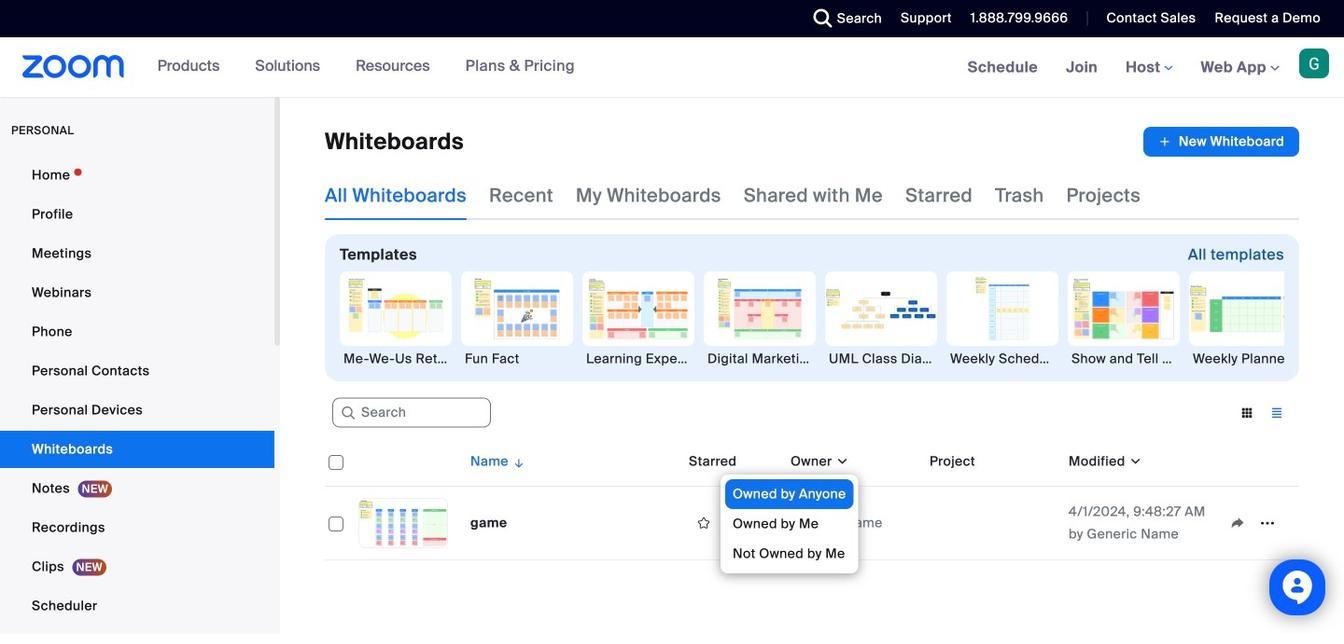 Task type: locate. For each thing, give the bounding box(es) containing it.
banner
[[0, 37, 1344, 98]]

weekly schedule element
[[947, 350, 1059, 369]]

learning experience canvas element
[[583, 350, 695, 369]]

digital marketing canvas element
[[704, 350, 816, 369]]

tabs of all whiteboard page tab list
[[325, 172, 1141, 220]]

fun fact element
[[461, 350, 573, 369]]

profile picture image
[[1300, 49, 1329, 78]]

application
[[1143, 127, 1300, 157], [325, 438, 1300, 561], [1223, 510, 1292, 538]]

cell
[[922, 520, 1061, 527]]

meetings navigation
[[954, 37, 1344, 98]]

more options for game image
[[1253, 515, 1283, 532]]

product information navigation
[[143, 37, 589, 97]]

grid mode, not selected image
[[1232, 405, 1262, 422]]

Search text field
[[332, 398, 491, 428]]

zoom logo image
[[22, 55, 125, 78]]

menu
[[721, 475, 859, 574]]



Task type: vqa. For each thing, say whether or not it's contained in the screenshot.
Name Element
no



Task type: describe. For each thing, give the bounding box(es) containing it.
game element
[[471, 515, 507, 532]]

share image
[[1223, 515, 1253, 532]]

uml class diagram element
[[825, 350, 937, 369]]

arrow down image
[[509, 451, 526, 473]]

list mode, selected image
[[1262, 405, 1292, 422]]

show and tell with a twist element
[[1068, 350, 1180, 369]]

thumbnail of game image
[[359, 499, 447, 548]]

personal menu menu
[[0, 157, 274, 635]]

me-we-us retrospective element
[[340, 350, 452, 369]]

down image
[[832, 453, 850, 471]]

click to star the whiteboard game image
[[689, 515, 719, 532]]

weekly planner element
[[1189, 350, 1301, 369]]



